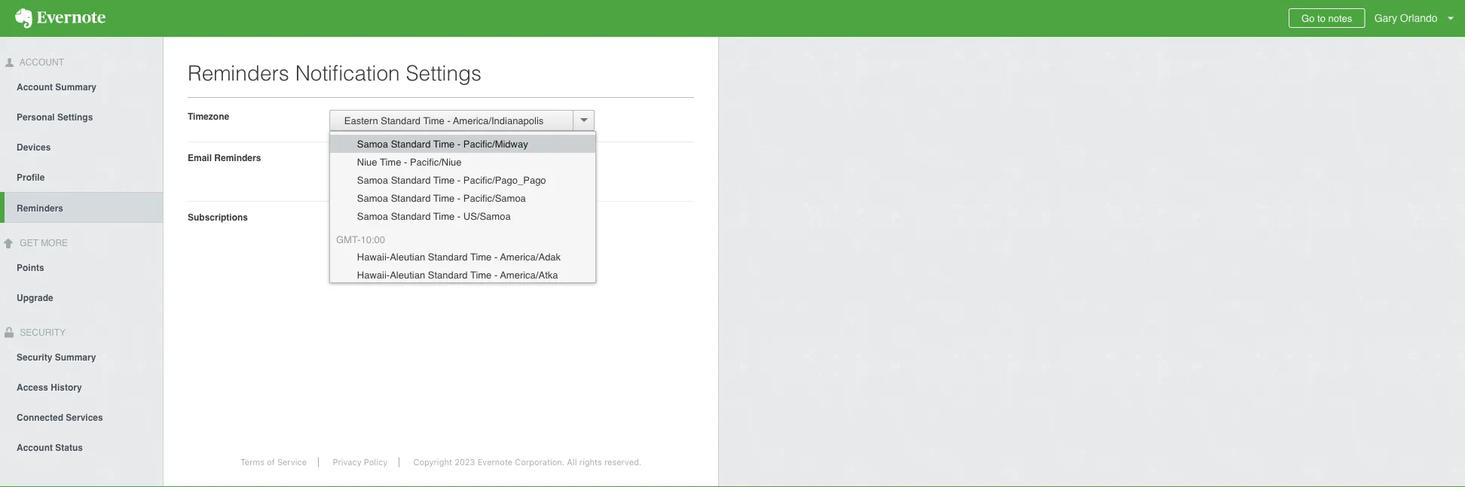 Task type: vqa. For each thing, say whether or not it's contained in the screenshot.
the US/Samoa
yes



Task type: locate. For each thing, give the bounding box(es) containing it.
summary
[[55, 82, 97, 93], [55, 352, 96, 363]]

2 vertical spatial reminders
[[17, 203, 63, 214]]

1 vertical spatial aleutian
[[390, 270, 425, 281]]

get up points
[[20, 238, 38, 249]]

timezone
[[188, 111, 229, 122]]

personal settings link
[[0, 102, 163, 132]]

get
[[346, 176, 361, 187], [20, 238, 38, 249]]

copyright 2023 evernote corporation. all rights reserved.
[[414, 458, 642, 468]]

0 vertical spatial aleutian
[[390, 251, 425, 263]]

security up the security summary
[[17, 328, 66, 338]]

gmt- up we'll
[[336, 121, 361, 132]]

- left pacific/samoa
[[457, 193, 461, 204]]

upgrade link
[[0, 282, 163, 313]]

4 samoa from the top
[[357, 211, 388, 222]]

a
[[390, 153, 395, 163]]

connected
[[17, 413, 63, 423]]

privacy
[[333, 458, 362, 468]]

1 horizontal spatial get
[[346, 176, 361, 187]]

evernote link
[[0, 0, 121, 37]]

time
[[423, 115, 445, 126], [433, 138, 455, 150], [380, 156, 401, 168], [433, 175, 455, 186], [433, 193, 455, 204], [433, 211, 455, 222], [470, 251, 492, 263], [470, 270, 492, 281]]

us/samoa
[[463, 211, 511, 222]]

policy
[[364, 458, 388, 468]]

samoa up "10:00"
[[357, 211, 388, 222]]

summary up personal settings link
[[55, 82, 97, 93]]

samoa down niue
[[357, 175, 388, 186]]

evernote
[[478, 458, 513, 468]]

reminders inside 'link'
[[17, 203, 63, 214]]

gmt- inside gmt-10:00 hawaii-aleutian standard time - america/adak hawaii-aleutian standard time - america/atka
[[336, 234, 361, 245]]

get down niue
[[346, 176, 361, 187]]

reminders link
[[5, 192, 163, 223]]

reminders up timezone on the left top
[[188, 61, 289, 85]]

gmt- for 10:00
[[336, 234, 361, 245]]

america/adak
[[500, 251, 561, 263]]

- up 'we'll send you a daily digest of your upcoming reminders.'
[[447, 115, 451, 126]]

1 horizontal spatial of
[[446, 153, 453, 163]]

2 gmt- from the top
[[336, 234, 361, 245]]

- left us/samoa
[[457, 211, 461, 222]]

settings up eastern standard time - america/indianapolis
[[406, 61, 482, 85]]

1 vertical spatial gmt-
[[336, 234, 361, 245]]

account up personal
[[17, 82, 53, 93]]

of left your
[[446, 153, 453, 163]]

points link
[[0, 252, 163, 282]]

samoa up you on the left
[[357, 138, 388, 150]]

summary for security summary
[[55, 352, 96, 363]]

email reminders
[[188, 153, 261, 163]]

samoa
[[357, 138, 388, 150], [357, 175, 388, 186], [357, 193, 388, 204], [357, 211, 388, 222]]

settings
[[406, 61, 482, 85], [57, 112, 93, 123]]

standard
[[381, 115, 421, 126], [391, 138, 431, 150], [391, 175, 431, 186], [391, 193, 431, 204], [391, 211, 431, 222], [428, 251, 468, 263], [428, 270, 468, 281]]

reminders down profile
[[17, 203, 63, 214]]

2 hawaii- from the top
[[357, 270, 390, 281]]

get reminder emails
[[346, 176, 428, 187]]

1 vertical spatial of
[[267, 458, 275, 468]]

security up access
[[17, 352, 52, 363]]

1 vertical spatial get
[[20, 238, 38, 249]]

gmt-
[[336, 121, 361, 132], [336, 234, 361, 245]]

gmt- inside gmt-11:00 samoa standard time - pacific/midway niue time - pacific/niue samoa standard time - pacific/pago_pago samoa standard time - pacific/samoa samoa standard time - us/samoa
[[336, 121, 361, 132]]

1 gmt- from the top
[[336, 121, 361, 132]]

orlando
[[1401, 12, 1438, 24]]

reminders.
[[518, 153, 564, 163]]

1 vertical spatial reminders
[[214, 153, 261, 163]]

security inside security summary link
[[17, 352, 52, 363]]

0 vertical spatial of
[[446, 153, 453, 163]]

services
[[66, 413, 103, 423]]

1 vertical spatial summary
[[55, 352, 96, 363]]

0 vertical spatial summary
[[55, 82, 97, 93]]

eastern
[[344, 115, 378, 126]]

of right terms
[[267, 458, 275, 468]]

0 horizontal spatial get
[[20, 238, 38, 249]]

send
[[351, 153, 371, 163]]

rights
[[580, 458, 602, 468]]

1 vertical spatial settings
[[57, 112, 93, 123]]

account down connected
[[17, 443, 53, 453]]

1 vertical spatial hawaii-
[[357, 270, 390, 281]]

settings up devices link
[[57, 112, 93, 123]]

reminders for reminders notification settings
[[188, 61, 289, 85]]

history
[[51, 383, 82, 393]]

0 vertical spatial reminders
[[188, 61, 289, 85]]

notes
[[1329, 12, 1353, 24]]

account for account summary
[[17, 82, 53, 93]]

connected services
[[17, 413, 103, 423]]

samoa down 'reminder'
[[357, 193, 388, 204]]

we'll send you a daily digest of your upcoming reminders.
[[329, 153, 564, 163]]

1 samoa from the top
[[357, 138, 388, 150]]

1 vertical spatial security
[[17, 352, 52, 363]]

reminders for reminders 'link'
[[17, 203, 63, 214]]

of
[[446, 153, 453, 163], [267, 458, 275, 468]]

summary up access history link
[[55, 352, 96, 363]]

you
[[373, 153, 388, 163]]

pacific/pago_pago
[[463, 175, 546, 186]]

0 vertical spatial security
[[17, 328, 66, 338]]

to
[[1318, 12, 1326, 24]]

notification
[[295, 61, 400, 85]]

1 aleutian from the top
[[390, 251, 425, 263]]

0 vertical spatial gmt-
[[336, 121, 361, 132]]

security
[[17, 328, 66, 338], [17, 352, 52, 363]]

account up account summary
[[17, 57, 64, 68]]

-
[[447, 115, 451, 126], [457, 138, 461, 150], [404, 156, 407, 168], [457, 175, 461, 186], [457, 193, 461, 204], [457, 211, 461, 222], [495, 251, 498, 263], [495, 270, 498, 281]]

0 vertical spatial get
[[346, 176, 361, 187]]

1 vertical spatial account
[[17, 82, 53, 93]]

0 vertical spatial account
[[17, 57, 64, 68]]

2 vertical spatial account
[[17, 443, 53, 453]]

hawaii-
[[357, 251, 390, 263], [357, 270, 390, 281]]

more
[[41, 238, 68, 249]]

corporation.
[[515, 458, 565, 468]]

access
[[17, 383, 48, 393]]

reminders right the email
[[214, 153, 261, 163]]

eastern standard time - america/indianapolis
[[336, 115, 544, 126]]

account
[[17, 57, 64, 68], [17, 82, 53, 93], [17, 443, 53, 453]]

service
[[277, 458, 307, 468]]

gmt-10:00 hawaii-aleutian standard time - america/adak hawaii-aleutian standard time - america/atka
[[336, 234, 561, 281]]

gmt- down get reminder emails
[[336, 234, 361, 245]]

aleutian
[[390, 251, 425, 263], [390, 270, 425, 281]]

reminders
[[188, 61, 289, 85], [214, 153, 261, 163], [17, 203, 63, 214]]

1 horizontal spatial settings
[[406, 61, 482, 85]]

upcoming
[[476, 153, 515, 163]]

- left america/adak
[[495, 251, 498, 263]]

0 vertical spatial hawaii-
[[357, 251, 390, 263]]

personal
[[17, 112, 55, 123]]

3 samoa from the top
[[357, 193, 388, 204]]

security summary
[[17, 352, 96, 363]]

account for account status
[[17, 443, 53, 453]]

gary
[[1375, 12, 1398, 24]]



Task type: describe. For each thing, give the bounding box(es) containing it.
0 vertical spatial settings
[[406, 61, 482, 85]]

- up your
[[457, 138, 461, 150]]

get for get more
[[20, 238, 38, 249]]

- right a on the top of the page
[[404, 156, 407, 168]]

0 horizontal spatial of
[[267, 458, 275, 468]]

gary orlando
[[1375, 12, 1438, 24]]

reminders notification settings
[[188, 61, 482, 85]]

1 hawaii- from the top
[[357, 251, 390, 263]]

gmt-11:00 samoa standard time - pacific/midway niue time - pacific/niue samoa standard time - pacific/pago_pago samoa standard time - pacific/samoa samoa standard time - us/samoa
[[336, 121, 546, 222]]

2 samoa from the top
[[357, 175, 388, 186]]

digest
[[419, 153, 443, 163]]

access history
[[17, 383, 82, 393]]

evernote image
[[0, 8, 121, 29]]

we'll
[[329, 153, 349, 163]]

america/indianapolis
[[453, 115, 544, 126]]

get for get reminder emails
[[346, 176, 361, 187]]

profile link
[[0, 162, 163, 192]]

security for security summary
[[17, 352, 52, 363]]

connected services link
[[0, 402, 163, 432]]

upgrade
[[17, 293, 53, 304]]

devices
[[17, 142, 51, 153]]

0 horizontal spatial settings
[[57, 112, 93, 123]]

status
[[55, 443, 83, 453]]

2 aleutian from the top
[[390, 270, 425, 281]]

pacific/midway
[[463, 138, 528, 150]]

- down your
[[457, 175, 461, 186]]

reserved.
[[605, 458, 642, 468]]

email
[[188, 153, 212, 163]]

security summary link
[[0, 342, 163, 372]]

2023
[[455, 458, 475, 468]]

niue
[[357, 156, 377, 168]]

terms
[[240, 458, 265, 468]]

privacy policy
[[333, 458, 388, 468]]

all
[[567, 458, 577, 468]]

account for account
[[17, 57, 64, 68]]

get more
[[17, 238, 68, 249]]

gmt- for 11:00
[[336, 121, 361, 132]]

- left america/atka
[[495, 270, 498, 281]]

america/atka
[[500, 270, 558, 281]]

go to notes
[[1302, 12, 1353, 24]]

go
[[1302, 12, 1315, 24]]

reminder
[[363, 176, 399, 187]]

summary for account summary
[[55, 82, 97, 93]]

daily
[[398, 153, 417, 163]]

profile
[[17, 172, 45, 183]]

devices link
[[0, 132, 163, 162]]

security for security
[[17, 328, 66, 338]]

points
[[17, 263, 44, 273]]

access history link
[[0, 372, 163, 402]]

your
[[456, 153, 473, 163]]

gary orlando link
[[1371, 0, 1466, 37]]

copyright
[[414, 458, 452, 468]]

account status
[[17, 443, 83, 453]]

10:00
[[361, 234, 385, 245]]

personal settings
[[17, 112, 93, 123]]

terms of service
[[240, 458, 307, 468]]

11:00
[[361, 121, 385, 132]]

pacific/niue
[[410, 156, 462, 168]]

terms of service link
[[229, 458, 319, 468]]

pacific/samoa
[[463, 193, 526, 204]]

privacy policy link
[[321, 458, 400, 468]]

emails
[[401, 176, 428, 187]]

account summary
[[17, 82, 97, 93]]

account summary link
[[0, 71, 163, 102]]

go to notes link
[[1289, 8, 1366, 28]]

account status link
[[0, 432, 163, 462]]

subscriptions
[[188, 212, 248, 223]]



